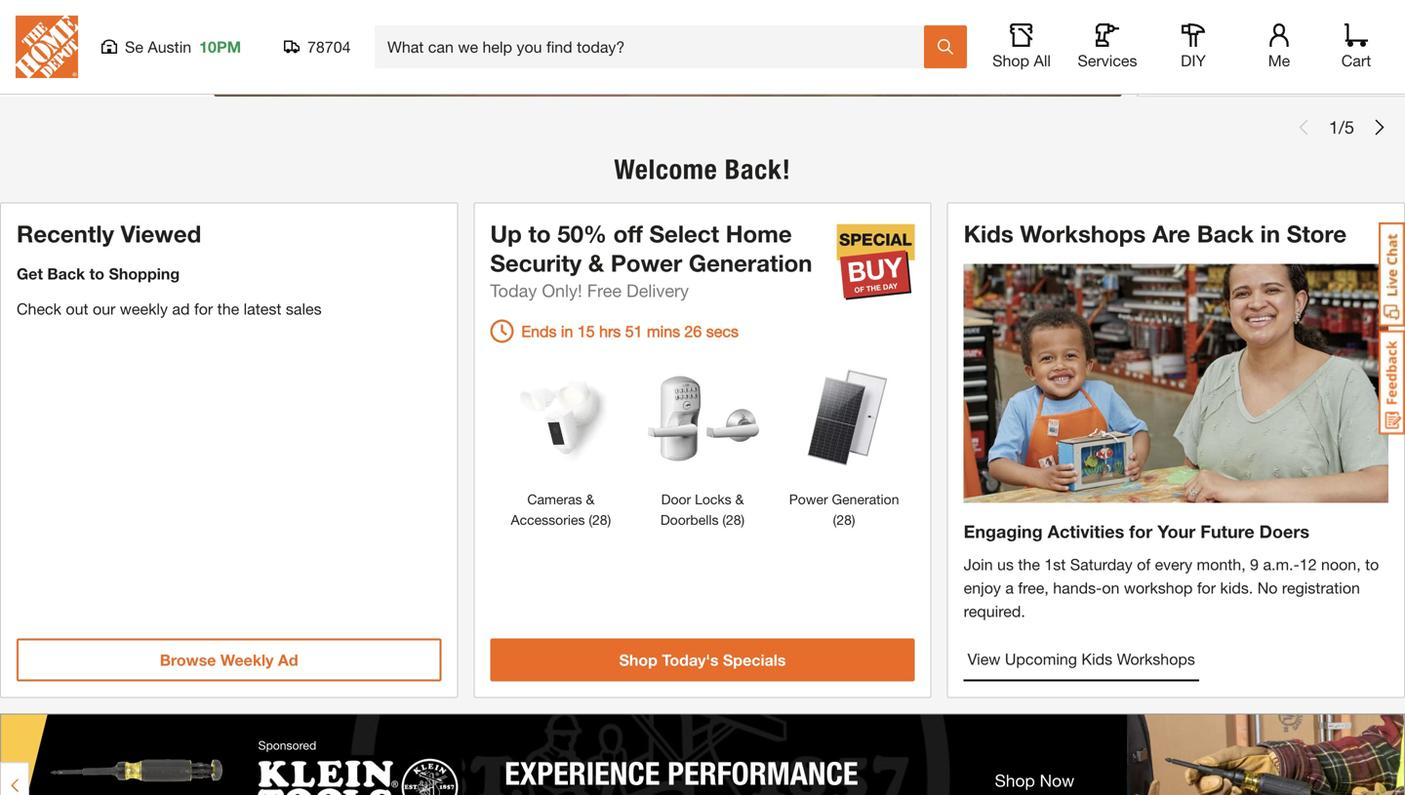 Task type: describe. For each thing, give the bounding box(es) containing it.
ad
[[172, 300, 190, 318]]

1st
[[1045, 555, 1066, 574]]

check out our weekly ad for the latest sales
[[17, 300, 322, 318]]

check
[[17, 300, 61, 318]]

( 28 )
[[719, 512, 745, 528]]

every
[[1155, 555, 1193, 574]]

to inside up to 50% off select home security & power generation today only! free delivery
[[528, 220, 551, 248]]

latest
[[244, 300, 282, 318]]

no
[[1258, 579, 1278, 597]]

1
[[1329, 117, 1339, 138]]

shopping
[[109, 265, 180, 283]]

cart link
[[1335, 23, 1378, 70]]

1 / 5
[[1329, 117, 1355, 138]]

1 horizontal spatial for
[[1129, 521, 1153, 542]]

5
[[1345, 117, 1355, 138]]

power inside power generation ( 28 )
[[789, 492, 828, 508]]

noon,
[[1321, 555, 1361, 574]]

your
[[1158, 521, 1196, 542]]

shop all
[[993, 51, 1051, 70]]

hands-
[[1053, 579, 1102, 597]]

the inside join us the 1st saturday of every month, 9 a.m.-12 noon, to enjoy a free, hands-on workshop for kids. no registration required.
[[1018, 555, 1040, 574]]

browse weekly ad button
[[17, 639, 441, 682]]

recently
[[17, 220, 114, 248]]

engaging activities for your future doers
[[964, 521, 1310, 542]]

month,
[[1197, 555, 1246, 574]]

saturday
[[1070, 555, 1133, 574]]

generation inside up to 50% off select home security & power generation today only! free delivery
[[689, 249, 813, 277]]

off
[[613, 220, 643, 248]]

upcoming
[[1005, 650, 1077, 669]]

power generation product image image
[[784, 359, 905, 480]]

our
[[93, 300, 116, 318]]

out
[[66, 300, 88, 318]]

hrs
[[599, 322, 621, 341]]

10pm
[[199, 38, 241, 56]]

( inside power generation ( 28 )
[[833, 512, 837, 528]]

26
[[685, 322, 702, 341]]

) inside power generation ( 28 )
[[852, 512, 855, 528]]

door locks & doorbells
[[661, 492, 744, 528]]

ends
[[521, 322, 557, 341]]

cameras & accessories product image image
[[501, 359, 622, 480]]

door
[[661, 492, 691, 508]]

power inside up to 50% off select home security & power generation today only! free delivery
[[611, 249, 682, 277]]

join
[[964, 555, 993, 574]]

browse
[[160, 651, 216, 669]]

9
[[1250, 555, 1259, 574]]

sales
[[286, 300, 322, 318]]

) inside the cameras & accessories ( 28 )
[[608, 512, 611, 528]]

( inside the cameras & accessories ( 28 )
[[589, 512, 592, 528]]

ad
[[278, 651, 298, 669]]

0 horizontal spatial to
[[89, 265, 105, 283]]

doers
[[1260, 521, 1310, 542]]

2 ) from the left
[[741, 512, 745, 528]]

/
[[1339, 117, 1345, 138]]

diy button
[[1162, 23, 1225, 70]]

view
[[968, 650, 1001, 669]]

doorbells
[[661, 512, 719, 528]]

free,
[[1018, 579, 1049, 597]]

15
[[578, 322, 595, 341]]

0 vertical spatial for
[[194, 300, 213, 318]]

view upcoming kids workshops
[[968, 650, 1195, 669]]

locks
[[695, 492, 732, 508]]

austin
[[148, 38, 191, 56]]

back!
[[725, 153, 791, 186]]

secs
[[706, 322, 739, 341]]

78704 button
[[284, 37, 351, 57]]

get back to shopping
[[17, 265, 180, 283]]

cameras & accessories ( 28 )
[[511, 492, 611, 528]]

free delivery
[[587, 280, 689, 301]]

0 vertical spatial in
[[1261, 220, 1280, 248]]

& inside door locks & doorbells
[[735, 492, 744, 508]]

a.m.-
[[1263, 555, 1300, 574]]

special buy logo image
[[837, 223, 915, 301]]

for inside join us the 1st saturday of every month, 9 a.m.-12 noon, to enjoy a free, hands-on workshop for kids. no registration required.
[[1197, 579, 1216, 597]]

the home depot logo image
[[16, 16, 78, 78]]

recently viewed
[[17, 220, 201, 248]]

2 28 from the left
[[726, 512, 741, 528]]

mins
[[647, 322, 680, 341]]

1 vertical spatial kids
[[1082, 650, 1113, 669]]

kids workshops are back in store
[[964, 220, 1347, 248]]

engaging
[[964, 521, 1043, 542]]

security
[[490, 249, 582, 277]]

registration
[[1282, 579, 1360, 597]]

a
[[1006, 579, 1014, 597]]



Task type: locate. For each thing, give the bounding box(es) containing it.
for down the month,
[[1197, 579, 1216, 597]]

se
[[125, 38, 143, 56]]

generation down home
[[689, 249, 813, 277]]

up
[[490, 220, 522, 248]]

in left store
[[1261, 220, 1280, 248]]

)
[[608, 512, 611, 528], [741, 512, 745, 528], [852, 512, 855, 528]]

this is the first slide image
[[1296, 120, 1312, 135]]

0 horizontal spatial )
[[608, 512, 611, 528]]

1 vertical spatial generation
[[832, 492, 899, 508]]

28 inside power generation ( 28 )
[[837, 512, 852, 528]]

accessories
[[511, 512, 585, 528]]

1 vertical spatial to
[[89, 265, 105, 283]]

image for 30nov2023-hp-bau-mw44-45-hero2-holidaydecor image
[[0, 0, 930, 97]]

to inside join us the 1st saturday of every month, 9 a.m.-12 noon, to enjoy a free, hands-on workshop for kids. no registration required.
[[1365, 555, 1379, 574]]

enjoy
[[964, 579, 1001, 597]]

diy
[[1181, 51, 1206, 70]]

today only!
[[490, 280, 582, 301]]

0 vertical spatial power
[[611, 249, 682, 277]]

the right us
[[1018, 555, 1040, 574]]

services button
[[1076, 23, 1139, 70]]

3 ( from the left
[[833, 512, 837, 528]]

0 horizontal spatial power
[[611, 249, 682, 277]]

workshops
[[1020, 220, 1146, 248], [1117, 650, 1195, 669]]

1 ) from the left
[[608, 512, 611, 528]]

in
[[1261, 220, 1280, 248], [561, 322, 573, 341]]

2 vertical spatial to
[[1365, 555, 1379, 574]]

to up our at top left
[[89, 265, 105, 283]]

1 horizontal spatial back
[[1197, 220, 1254, 248]]

of
[[1137, 555, 1151, 574]]

0 horizontal spatial 28
[[592, 512, 608, 528]]

& down 50%
[[588, 249, 604, 277]]

home
[[726, 220, 792, 248]]

generation down power generation product image
[[832, 492, 899, 508]]

2 horizontal spatial 28
[[837, 512, 852, 528]]

weekly
[[220, 651, 274, 669]]

the
[[217, 300, 239, 318], [1018, 555, 1040, 574]]

& inside the cameras & accessories ( 28 )
[[586, 492, 595, 508]]

next slide image
[[1372, 120, 1388, 135]]

2 horizontal spatial to
[[1365, 555, 1379, 574]]

up to 50% off select home security & power generation today only! free delivery
[[490, 220, 813, 301]]

cameras
[[527, 492, 582, 508]]

all
[[1034, 51, 1051, 70]]

kids workshops image
[[964, 264, 1389, 503]]

What can we help you find today? search field
[[387, 26, 923, 67]]

2 horizontal spatial (
[[833, 512, 837, 528]]

in left '15'
[[561, 322, 573, 341]]

1 horizontal spatial in
[[1261, 220, 1280, 248]]

back
[[1197, 220, 1254, 248], [47, 265, 85, 283]]

0 vertical spatial kids
[[964, 220, 1014, 248]]

28 inside the cameras & accessories ( 28 )
[[592, 512, 608, 528]]

to
[[528, 220, 551, 248], [89, 265, 105, 283], [1365, 555, 1379, 574]]

workshops down workshop
[[1117, 650, 1195, 669]]

0 horizontal spatial in
[[561, 322, 573, 341]]

ends in 15 hrs 51 mins 26 secs
[[521, 322, 739, 341]]

power generation ( 28 )
[[789, 492, 899, 528]]

1 horizontal spatial the
[[1018, 555, 1040, 574]]

1 horizontal spatial power
[[789, 492, 828, 508]]

& right cameras
[[586, 492, 595, 508]]

3 ) from the left
[[852, 512, 855, 528]]

1 28 from the left
[[592, 512, 608, 528]]

workshops left are
[[1020, 220, 1146, 248]]

1 horizontal spatial kids
[[1082, 650, 1113, 669]]

back right are
[[1197, 220, 1254, 248]]

back right the get
[[47, 265, 85, 283]]

power up free delivery
[[611, 249, 682, 277]]

view upcoming kids workshops link
[[964, 639, 1199, 682]]

2 ( from the left
[[723, 512, 726, 528]]

shop
[[993, 51, 1030, 70]]

3 28 from the left
[[837, 512, 852, 528]]

activities
[[1048, 521, 1125, 542]]

feedback link image
[[1379, 330, 1405, 435]]

1 vertical spatial power
[[789, 492, 828, 508]]

1 horizontal spatial to
[[528, 220, 551, 248]]

shop all button
[[991, 23, 1053, 70]]

workshops inside view upcoming kids workshops link
[[1117, 650, 1195, 669]]

1 horizontal spatial )
[[741, 512, 745, 528]]

1 horizontal spatial 28
[[726, 512, 741, 528]]

& up ( 28 )
[[735, 492, 744, 508]]

shop today's specials
[[619, 651, 786, 669]]

me
[[1268, 51, 1290, 70]]

future
[[1201, 521, 1255, 542]]

required.
[[964, 602, 1026, 621]]

0 vertical spatial workshops
[[1020, 220, 1146, 248]]

generation
[[689, 249, 813, 277], [832, 492, 899, 508]]

0 vertical spatial generation
[[689, 249, 813, 277]]

me button
[[1248, 23, 1311, 70]]

12
[[1300, 555, 1317, 574]]

power down power generation product image
[[789, 492, 828, 508]]

get
[[17, 265, 43, 283]]

1 horizontal spatial (
[[723, 512, 726, 528]]

shop today's specials link
[[490, 639, 915, 682]]

select
[[649, 220, 719, 248]]

0 horizontal spatial generation
[[689, 249, 813, 277]]

0 horizontal spatial for
[[194, 300, 213, 318]]

&
[[588, 249, 604, 277], [586, 492, 595, 508], [735, 492, 744, 508]]

0 horizontal spatial kids
[[964, 220, 1014, 248]]

on
[[1102, 579, 1120, 597]]

viewed
[[121, 220, 201, 248]]

live chat image
[[1379, 223, 1405, 327]]

workshop
[[1124, 579, 1193, 597]]

1 ( from the left
[[589, 512, 592, 528]]

1 horizontal spatial generation
[[832, 492, 899, 508]]

store
[[1287, 220, 1347, 248]]

welcome
[[614, 153, 718, 186]]

0 vertical spatial the
[[217, 300, 239, 318]]

services
[[1078, 51, 1137, 70]]

51
[[625, 322, 643, 341]]

2 horizontal spatial for
[[1197, 579, 1216, 597]]

kids.
[[1220, 579, 1253, 597]]

generation inside power generation ( 28 )
[[832, 492, 899, 508]]

are
[[1153, 220, 1191, 248]]

join us the 1st saturday of every month, 9 a.m.-12 noon, to enjoy a free, hands-on workshop for kids. no registration required.
[[964, 555, 1379, 621]]

28
[[592, 512, 608, 528], [726, 512, 741, 528], [837, 512, 852, 528]]

se austin 10pm
[[125, 38, 241, 56]]

door locks & doorbells product image image
[[642, 359, 763, 480]]

0 horizontal spatial the
[[217, 300, 239, 318]]

the left latest
[[217, 300, 239, 318]]

1 vertical spatial for
[[1129, 521, 1153, 542]]

1 vertical spatial back
[[47, 265, 85, 283]]

78704
[[307, 38, 351, 56]]

0 vertical spatial back
[[1197, 220, 1254, 248]]

welcome back!
[[614, 153, 791, 186]]

1 vertical spatial workshops
[[1117, 650, 1195, 669]]

power
[[611, 249, 682, 277], [789, 492, 828, 508]]

0 vertical spatial to
[[528, 220, 551, 248]]

0 horizontal spatial back
[[47, 265, 85, 283]]

for right ad
[[194, 300, 213, 318]]

1 vertical spatial the
[[1018, 555, 1040, 574]]

2 vertical spatial for
[[1197, 579, 1216, 597]]

cart
[[1342, 51, 1371, 70]]

kids
[[964, 220, 1014, 248], [1082, 650, 1113, 669]]

50%
[[557, 220, 607, 248]]

browse weekly ad
[[160, 651, 298, 669]]

to right noon,
[[1365, 555, 1379, 574]]

& inside up to 50% off select home security & power generation today only! free delivery
[[588, 249, 604, 277]]

0 horizontal spatial (
[[589, 512, 592, 528]]

2 horizontal spatial )
[[852, 512, 855, 528]]

us
[[997, 555, 1014, 574]]

for up of
[[1129, 521, 1153, 542]]

for
[[194, 300, 213, 318], [1129, 521, 1153, 542], [1197, 579, 1216, 597]]

1 vertical spatial in
[[561, 322, 573, 341]]

to up security
[[528, 220, 551, 248]]



Task type: vqa. For each thing, say whether or not it's contained in the screenshot.
67
no



